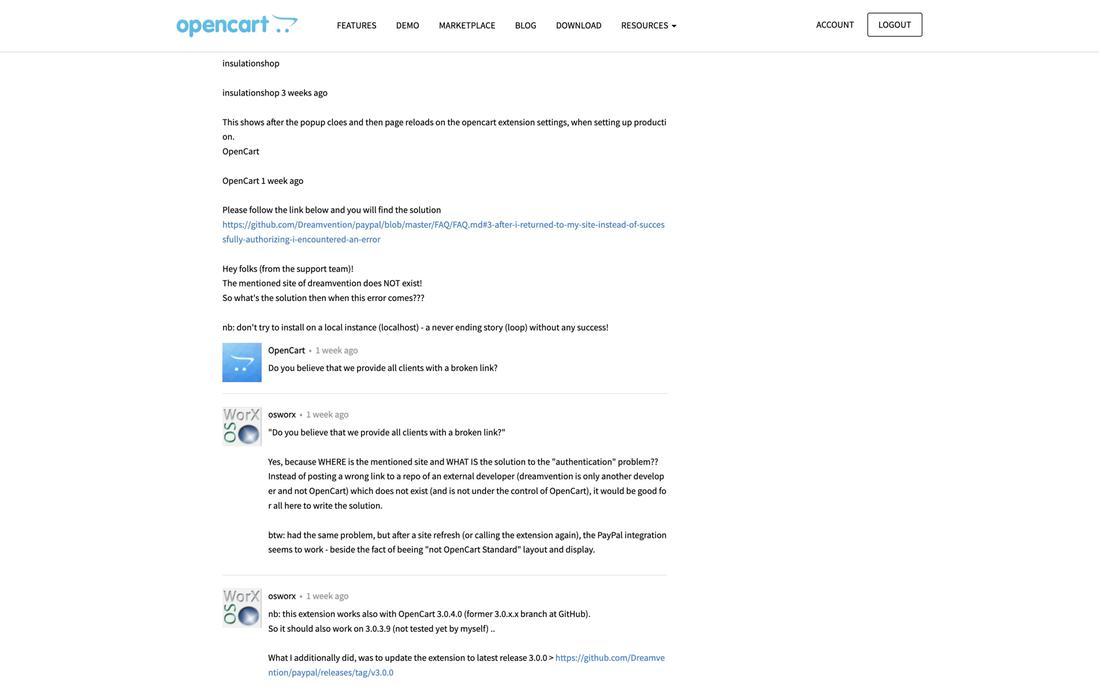 Task type: vqa. For each thing, say whether or not it's contained in the screenshot.
the - to the top
yes



Task type: locate. For each thing, give the bounding box(es) containing it.
1 vertical spatial on
[[306, 321, 316, 333]]

provide down 'instance'
[[357, 362, 386, 374]]

https://github.com/dreamve ntion/paypal/releases/tag/v3.0.0 link
[[268, 652, 665, 679]]

0 vertical spatial on
[[436, 116, 446, 128]]

don't
[[237, 321, 257, 333]]

any
[[562, 321, 576, 333]]

extension inside the this shows after the popup cloes and then page reloads on the opencart extension settings, when setting up producti on. opencart
[[499, 116, 535, 128]]

1 horizontal spatial also
[[362, 608, 378, 620]]

0 vertical spatial -
[[421, 321, 424, 333]]

(not
[[393, 623, 408, 635]]

a inside "btw: had the same problem, but after a site refresh (or calling the extension again), the paypal integration seems to work - beside the fact of  beeing "not opencart standard" layout and display."
[[412, 529, 416, 541]]

is left the only in the right bottom of the page
[[575, 471, 582, 482]]

here
[[285, 500, 302, 512]]

provide for opencart
[[357, 362, 386, 374]]

0 vertical spatial broken
[[451, 362, 478, 374]]

0 horizontal spatial is
[[348, 456, 354, 468]]

believe up because
[[301, 427, 328, 438]]

osworx up should on the bottom
[[268, 590, 298, 602]]

week
[[268, 175, 288, 187], [322, 344, 342, 356], [313, 409, 333, 420], [313, 590, 333, 602]]

ago up where
[[335, 409, 349, 420]]

site for mentioned
[[283, 277, 296, 289]]

0 vertical spatial error
[[362, 233, 381, 245]]

extension inside "btw: had the same problem, but after a site refresh (or calling the extension again), the paypal integration seems to work - beside the fact of  beeing "not opencart standard" layout and display."
[[517, 529, 554, 541]]

error down not
[[367, 292, 386, 304]]

we for osworx
[[348, 427, 359, 438]]

so
[[223, 292, 232, 304], [268, 623, 278, 635]]

extension down yet
[[429, 652, 466, 664]]

did,
[[342, 652, 357, 664]]

a left never
[[426, 321, 430, 333]]

1 vertical spatial does
[[376, 485, 394, 497]]

2 osworx image from the top
[[223, 589, 262, 628]]

authorizing-
[[246, 233, 293, 245]]

2 horizontal spatial on
[[436, 116, 446, 128]]

a up beeing
[[412, 529, 416, 541]]

(or
[[462, 529, 473, 541]]

when inside the this shows after the popup cloes and then page reloads on the opencart extension settings, when setting up producti on. opencart
[[571, 116, 593, 128]]

after
[[266, 116, 284, 128], [392, 529, 410, 541]]

1 vertical spatial site
[[415, 456, 428, 468]]

by
[[449, 623, 459, 635]]

0 horizontal spatial then
[[309, 292, 327, 304]]

under
[[472, 485, 495, 497]]

to right was
[[375, 652, 383, 664]]

2 osworx from the top
[[268, 590, 298, 602]]

you inside can you help? opencart: 3.0.3.8 php: 8.1 insulationshop
[[239, 13, 253, 25]]

with
[[426, 362, 443, 374], [430, 427, 447, 438], [380, 608, 397, 620]]

1 vertical spatial believe
[[301, 427, 328, 438]]

>
[[549, 652, 554, 664]]

0 vertical spatial is
[[348, 456, 354, 468]]

and down the again),
[[550, 544, 564, 556]]

1 vertical spatial provide
[[361, 427, 390, 438]]

never
[[432, 321, 454, 333]]

0 horizontal spatial nb:
[[223, 321, 235, 333]]

to
[[272, 321, 280, 333], [528, 456, 536, 468], [387, 471, 395, 482], [304, 500, 312, 512], [295, 544, 303, 556], [375, 652, 383, 664], [467, 652, 475, 664]]

0 vertical spatial work
[[304, 544, 324, 556]]

a left local
[[318, 321, 323, 333]]

then left page
[[366, 116, 383, 128]]

good
[[638, 485, 658, 497]]

you for can
[[239, 13, 253, 25]]

the up display.
[[583, 529, 596, 541]]

1 horizontal spatial it
[[594, 485, 599, 497]]

believe right do
[[297, 362, 324, 374]]

1 week ago up where
[[307, 409, 349, 420]]

osworx image left "do
[[223, 407, 262, 447]]

2 vertical spatial solution
[[495, 456, 526, 468]]

1 osworx from the top
[[268, 409, 298, 420]]

ago right weeks
[[314, 87, 328, 99]]

site-
[[582, 219, 599, 231]]

with for link?
[[426, 362, 443, 374]]

osworx for "do you believe that we provide all clients with a broken link?"
[[268, 409, 298, 420]]

works
[[337, 608, 361, 620]]

you right do
[[281, 362, 295, 374]]

solution up https://github.com/dreamvention/paypal/blob/master/faq/faq.md#3-after-i-returned-to-my-site-instead-of-succes sfully-authorizing-i-encountered-an-error link
[[410, 204, 441, 216]]

0 vertical spatial that
[[326, 362, 342, 374]]

is right the (and
[[449, 485, 455, 497]]

you up opencart:
[[239, 13, 253, 25]]

0 vertical spatial nb:
[[223, 321, 235, 333]]

display.
[[566, 544, 596, 556]]

of down the support
[[298, 277, 306, 289]]

account
[[817, 19, 855, 30]]

nb: inside nb: this extension works also with opencart 3.0.4.0 (former 3.0.x.x branch at github). so it should also work on 3.0.3.9 (not tested yet by myself) ..
[[268, 608, 281, 620]]

mentioned inside hey folks (from the support team)! the mentioned site of dreamvention does not exist! so what's the solution then when this error comes???
[[239, 277, 281, 289]]

mentioned up repo
[[371, 456, 413, 468]]

2 horizontal spatial is
[[575, 471, 582, 482]]

extension left settings,
[[499, 116, 535, 128]]

1 vertical spatial nb:
[[268, 608, 281, 620]]

broken for link?"
[[455, 427, 482, 438]]

provide up wrong
[[361, 427, 390, 438]]

it inside "yes, because where is the mentioned site and what is the solution to the "authentication" problem?? instead of posting a wrong link to a repo of an external developer (dreamvention is only another develop er and not opencart) which does not exist (and is not under the control of opencart), it would be good fo r all here to write the solution."
[[594, 485, 599, 497]]

1 horizontal spatial when
[[571, 116, 593, 128]]

1 vertical spatial 1 week ago
[[307, 409, 349, 420]]

1 vertical spatial clients
[[403, 427, 428, 438]]

0 horizontal spatial work
[[304, 544, 324, 556]]

0 vertical spatial when
[[571, 116, 593, 128]]

0 vertical spatial mentioned
[[239, 277, 281, 289]]

opencart
[[223, 145, 259, 157], [223, 175, 259, 187], [268, 344, 307, 356], [444, 544, 481, 556], [399, 608, 436, 620]]

we down 'instance'
[[344, 362, 355, 374]]

1 week ago up works
[[307, 590, 349, 602]]

broken left link?
[[451, 362, 478, 374]]

we
[[344, 362, 355, 374], [348, 427, 359, 438]]

opencart down "on."
[[223, 145, 259, 157]]

site inside "btw: had the same problem, but after a site refresh (or calling the extension again), the paypal integration seems to work - beside the fact of  beeing "not opencart standard" layout and display."
[[418, 529, 432, 541]]

1 vertical spatial solution
[[276, 292, 307, 304]]

nb: up what
[[268, 608, 281, 620]]

tested
[[410, 623, 434, 635]]

clients
[[399, 362, 424, 374], [403, 427, 428, 438]]

https://github.com/dreamvention/paypal/blob/master/faq/faq.md#3-
[[223, 219, 495, 231]]

ago for do you believe that we provide all clients with a broken link?
[[344, 344, 358, 356]]

1 horizontal spatial this
[[351, 292, 366, 304]]

0 vertical spatial solution
[[410, 204, 441, 216]]

1 vertical spatial osworx image
[[223, 589, 262, 628]]

integration
[[625, 529, 667, 541]]

when down dreamvention
[[328, 292, 350, 304]]

1 horizontal spatial link
[[371, 471, 385, 482]]

link right wrong
[[371, 471, 385, 482]]

a up the what
[[449, 427, 453, 438]]

0 horizontal spatial i-
[[293, 233, 298, 245]]

opencart)
[[309, 485, 349, 497]]

0 horizontal spatial this
[[283, 608, 297, 620]]

i- up the support
[[293, 233, 298, 245]]

a
[[318, 321, 323, 333], [426, 321, 430, 333], [445, 362, 449, 374], [449, 427, 453, 438], [338, 471, 343, 482], [397, 471, 401, 482], [412, 529, 416, 541]]

opencart:
[[223, 28, 262, 40]]

extension up layout
[[517, 529, 554, 541]]

opencart 1 week ago
[[223, 175, 304, 187]]

solution
[[410, 204, 441, 216], [276, 292, 307, 304], [495, 456, 526, 468]]

1 vertical spatial when
[[328, 292, 350, 304]]

and
[[349, 116, 364, 128], [331, 204, 345, 216], [430, 456, 445, 468], [278, 485, 293, 497], [550, 544, 564, 556]]

0 vertical spatial it
[[594, 485, 599, 497]]

2 horizontal spatial solution
[[495, 456, 526, 468]]

0 vertical spatial so
[[223, 292, 232, 304]]

1 vertical spatial link
[[371, 471, 385, 482]]

1 vertical spatial insulationshop
[[223, 87, 280, 99]]

will
[[363, 204, 377, 216]]

osworx image
[[223, 407, 262, 447], [223, 589, 262, 628]]

2 horizontal spatial not
[[457, 485, 470, 497]]

with up the what
[[430, 427, 447, 438]]

not
[[295, 485, 307, 497], [396, 485, 409, 497], [457, 485, 470, 497]]

2 vertical spatial is
[[449, 485, 455, 497]]

0 vertical spatial we
[[344, 362, 355, 374]]

this down dreamvention
[[351, 292, 366, 304]]

the right update
[[414, 652, 427, 664]]

1 vertical spatial work
[[333, 623, 352, 635]]

mentioned down (from
[[239, 277, 281, 289]]

repo
[[403, 471, 421, 482]]

- left never
[[421, 321, 424, 333]]

0 vertical spatial clients
[[399, 362, 424, 374]]

0 vertical spatial this
[[351, 292, 366, 304]]

1 week ago for "do
[[307, 409, 349, 420]]

not left exist
[[396, 485, 409, 497]]

additionally
[[294, 652, 340, 664]]

0 vertical spatial insulationshop
[[223, 57, 280, 69]]

1 horizontal spatial mentioned
[[371, 456, 413, 468]]

i- left to- at the top
[[515, 219, 521, 231]]

site inside hey folks (from the support team)! the mentioned site of dreamvention does not exist! so what's the solution then when this error comes???
[[283, 277, 296, 289]]

osworx image for nb: this extension works also with opencart 3.0.4.0 (former 3.0.x.x branch at github).
[[223, 589, 262, 628]]

1 vertical spatial we
[[348, 427, 359, 438]]

0 vertical spatial also
[[362, 608, 378, 620]]

not up the 'here'
[[295, 485, 307, 497]]

0 vertical spatial link
[[289, 204, 304, 216]]

is up wrong
[[348, 456, 354, 468]]

btw: had the same problem, but after a site refresh (or calling the extension again), the paypal integration seems to work - beside the fact of  beeing "not opencart standard" layout and display.
[[268, 529, 667, 556]]

nb: for nb: don't try to install on a local instance (localhost) - a never ending story (loop) without any success!
[[223, 321, 235, 333]]

so left should on the bottom
[[268, 623, 278, 635]]

you right "do
[[285, 427, 299, 438]]

below
[[305, 204, 329, 216]]

team)!
[[329, 263, 354, 275]]

i-
[[515, 219, 521, 231], [293, 233, 298, 245]]

1 vertical spatial after
[[392, 529, 410, 541]]

logout link
[[868, 13, 923, 37]]

solution inside "yes, because where is the mentioned site and what is the solution to the "authentication" problem?? instead of posting a wrong link to a repo of an external developer (dreamvention is only another develop er and not opencart) which does not exist (and is not under the control of opencart), it would be good fo r all here to write the solution."
[[495, 456, 526, 468]]

clients for link?"
[[403, 427, 428, 438]]

with down never
[[426, 362, 443, 374]]

broken left link?"
[[455, 427, 482, 438]]

on down works
[[354, 623, 364, 635]]

0 vertical spatial does
[[364, 277, 382, 289]]

ago down 'instance'
[[344, 344, 358, 356]]

ago up works
[[335, 590, 349, 602]]

site up "not
[[418, 529, 432, 541]]

8.1
[[243, 43, 254, 55]]

0 horizontal spatial after
[[266, 116, 284, 128]]

work down same
[[304, 544, 324, 556]]

on right reloads
[[436, 116, 446, 128]]

ago for nb: this extension works also with opencart 3.0.4.0 (former 3.0.x.x branch at github).
[[335, 590, 349, 602]]

0 horizontal spatial when
[[328, 292, 350, 304]]

to down had
[[295, 544, 303, 556]]

ago down popup
[[290, 175, 304, 187]]

error down https://github.com/dreamvention/paypal/blob/master/faq/faq.md#3-
[[362, 233, 381, 245]]

osworx image for "do you believe that we provide all clients with a broken link?"
[[223, 407, 262, 447]]

of inside hey folks (from the support team)! the mentioned site of dreamvention does not exist! so what's the solution then when this error comes???
[[298, 277, 306, 289]]

2 vertical spatial on
[[354, 623, 364, 635]]

1 not from the left
[[295, 485, 307, 497]]

0 horizontal spatial also
[[315, 623, 331, 635]]

2 vertical spatial all
[[273, 500, 283, 512]]

nb: left don't
[[223, 321, 235, 333]]

and right below
[[331, 204, 345, 216]]

does inside "yes, because where is the mentioned site and what is the solution to the "authentication" problem?? instead of posting a wrong link to a repo of an external developer (dreamvention is only another develop er and not opencart) which does not exist (and is not under the control of opencart), it would be good fo r all here to write the solution."
[[376, 485, 394, 497]]

extension
[[499, 116, 535, 128], [517, 529, 554, 541], [299, 608, 336, 620], [429, 652, 466, 664]]

insulationshop down 8.1
[[223, 57, 280, 69]]

0 vertical spatial osworx
[[268, 409, 298, 420]]

where
[[318, 456, 347, 468]]

does inside hey folks (from the support team)! the mentioned site of dreamvention does not exist! so what's the solution then when this error comes???
[[364, 277, 382, 289]]

and up an
[[430, 456, 445, 468]]

blog
[[515, 19, 537, 31]]

https://github.com/dreamve ntion/paypal/releases/tag/v3.0.0
[[268, 652, 665, 679]]

0 vertical spatial all
[[388, 362, 397, 374]]

opencart inside the this shows after the popup cloes and then page reloads on the opencart extension settings, when setting up producti on. opencart
[[223, 145, 259, 157]]

on inside the this shows after the popup cloes and then page reloads on the opencart extension settings, when setting up producti on. opencart
[[436, 116, 446, 128]]

0 vertical spatial believe
[[297, 362, 324, 374]]

that for osworx
[[330, 427, 346, 438]]

that up where
[[330, 427, 346, 438]]

yes, because where is the mentioned site and what is the solution to the "authentication" problem?? instead of posting a wrong link to a repo of an external developer (dreamvention is only another develop er and not opencart) which does not exist (and is not under the control of opencart), it would be good fo r all here to write the solution.
[[268, 456, 667, 512]]

0 horizontal spatial link
[[289, 204, 304, 216]]

1
[[261, 175, 266, 187], [316, 344, 320, 356], [307, 409, 311, 420], [307, 590, 311, 602]]

1 horizontal spatial work
[[333, 623, 352, 635]]

does left not
[[364, 277, 382, 289]]

0 horizontal spatial solution
[[276, 292, 307, 304]]

ago
[[314, 87, 328, 99], [290, 175, 304, 187], [344, 344, 358, 356], [335, 409, 349, 420], [335, 590, 349, 602]]

1 horizontal spatial solution
[[410, 204, 441, 216]]

site up repo
[[415, 456, 428, 468]]

so down the the
[[223, 292, 232, 304]]

1 vertical spatial so
[[268, 623, 278, 635]]

nb: don't try to install on a local instance (localhost) - a never ending story (loop) without any success!
[[223, 321, 609, 333]]

0 horizontal spatial mentioned
[[239, 277, 281, 289]]

we for opencart
[[344, 362, 355, 374]]

0 vertical spatial 1 week ago
[[316, 344, 358, 356]]

3.0.0
[[529, 652, 548, 664]]

my-
[[567, 219, 582, 231]]

0 horizontal spatial so
[[223, 292, 232, 304]]

1 horizontal spatial so
[[268, 623, 278, 635]]

1 vertical spatial that
[[330, 427, 346, 438]]

at
[[550, 608, 557, 620]]

1 vertical spatial -
[[325, 544, 328, 556]]

resources link
[[612, 14, 687, 37]]

which
[[351, 485, 374, 497]]

"do
[[268, 427, 283, 438]]

error
[[362, 233, 381, 245], [367, 292, 386, 304]]

of right fact
[[388, 544, 396, 556]]

it down the only in the right bottom of the page
[[594, 485, 599, 497]]

1 vertical spatial with
[[430, 427, 447, 438]]

1 horizontal spatial -
[[421, 321, 424, 333]]

after right but
[[392, 529, 410, 541]]

do you believe that we provide all clients with a broken link?
[[268, 362, 498, 374]]

0 horizontal spatial it
[[280, 623, 285, 635]]

clients for link?
[[399, 362, 424, 374]]

after right shows
[[266, 116, 284, 128]]

blog link
[[506, 14, 547, 37]]

1 vertical spatial this
[[283, 608, 297, 620]]

this shows after the popup cloes and then page reloads on the opencart extension settings, when setting up producti on. opencart
[[223, 116, 667, 157]]

1 vertical spatial broken
[[455, 427, 482, 438]]

0 vertical spatial with
[[426, 362, 443, 374]]

ntion/paypal/releases/tag/v3.0.0
[[268, 667, 394, 679]]

with up 3.0.3.9 on the bottom left of page
[[380, 608, 397, 620]]

of
[[298, 277, 306, 289], [298, 471, 306, 482], [423, 471, 430, 482], [540, 485, 548, 497], [388, 544, 396, 556]]

osworx up "do
[[268, 409, 298, 420]]

paypal
[[598, 529, 623, 541]]

1 vertical spatial then
[[309, 292, 327, 304]]

btw:
[[268, 529, 285, 541]]

that for opencart
[[326, 362, 342, 374]]

believe
[[297, 362, 324, 374], [301, 427, 328, 438]]

2 vertical spatial with
[[380, 608, 397, 620]]

1 vertical spatial all
[[392, 427, 401, 438]]

succes
[[640, 219, 665, 231]]

1 horizontal spatial not
[[396, 485, 409, 497]]

clients down nb: don't try to install on a local instance (localhost) - a never ending story (loop) without any success!
[[399, 362, 424, 374]]

extension up should on the bottom
[[299, 608, 336, 620]]

also up 3.0.3.9 on the bottom left of page
[[362, 608, 378, 620]]

layout
[[523, 544, 548, 556]]

then down dreamvention
[[309, 292, 327, 304]]

you up https://github.com/dreamvention/paypal/blob/master/faq/faq.md#3-
[[347, 204, 361, 216]]

1 horizontal spatial is
[[449, 485, 455, 497]]

opencart inside nb: this extension works also with opencart 3.0.4.0 (former 3.0.x.x branch at github). so it should also work on 3.0.3.9 (not tested yet by myself) ..
[[399, 608, 436, 620]]

1 vertical spatial it
[[280, 623, 285, 635]]

support
[[297, 263, 327, 275]]

standard"
[[483, 544, 522, 556]]

2 vertical spatial site
[[418, 529, 432, 541]]

1 vertical spatial i-
[[293, 233, 298, 245]]

i
[[290, 652, 292, 664]]

1 vertical spatial mentioned
[[371, 456, 413, 468]]

solution up install
[[276, 292, 307, 304]]

1 horizontal spatial after
[[392, 529, 410, 541]]

try
[[259, 321, 270, 333]]

this up should on the bottom
[[283, 608, 297, 620]]

0 horizontal spatial -
[[325, 544, 328, 556]]

error inside hey folks (from the support team)! the mentioned site of dreamvention does not exist! so what's the solution then when this error comes???
[[367, 292, 386, 304]]

1 week ago for do
[[316, 344, 358, 356]]

not down external
[[457, 485, 470, 497]]

another
[[602, 471, 632, 482]]

1 vertical spatial error
[[367, 292, 386, 304]]

1 horizontal spatial on
[[354, 623, 364, 635]]

- inside "btw: had the same problem, but after a site refresh (or calling the extension again), the paypal integration seems to work - beside the fact of  beeing "not opencart standard" layout and display."
[[325, 544, 328, 556]]

1 vertical spatial osworx
[[268, 590, 298, 602]]

also
[[362, 608, 378, 620], [315, 623, 331, 635]]

so inside nb: this extension works also with opencart 3.0.4.0 (former 3.0.x.x branch at github). so it should also work on 3.0.3.9 (not tested yet by myself) ..
[[268, 623, 278, 635]]

with inside nb: this extension works also with opencart 3.0.4.0 (former 3.0.x.x branch at github). so it should also work on 3.0.3.9 (not tested yet by myself) ..
[[380, 608, 397, 620]]

1 week ago down local
[[316, 344, 358, 356]]

on
[[436, 116, 446, 128], [306, 321, 316, 333], [354, 623, 364, 635]]

1 insulationshop from the top
[[223, 57, 280, 69]]

and inside please follow the link below and you will find the solution https://github.com/dreamvention/paypal/blob/master/faq/faq.md#3-after-i-returned-to-my-site-instead-of-succes sfully-authorizing-i-encountered-an-error
[[331, 204, 345, 216]]

is
[[348, 456, 354, 468], [575, 471, 582, 482], [449, 485, 455, 497]]

week down local
[[322, 344, 342, 356]]

we up wrong
[[348, 427, 359, 438]]

to up (dreamvention
[[528, 456, 536, 468]]

1 osworx image from the top
[[223, 407, 262, 447]]

insulationshop up shows
[[223, 87, 280, 99]]

0 vertical spatial after
[[266, 116, 284, 128]]

0 vertical spatial site
[[283, 277, 296, 289]]

nb: this extension works also with opencart 3.0.4.0 (former 3.0.x.x branch at github). so it should also work on 3.0.3.9 (not tested yet by myself) ..
[[268, 608, 591, 635]]

work
[[304, 544, 324, 556], [333, 623, 352, 635]]



Task type: describe. For each thing, give the bounding box(es) containing it.
then inside the this shows after the popup cloes and then page reloads on the opencart extension settings, when setting up producti on. opencart
[[366, 116, 383, 128]]

you for "do
[[285, 427, 299, 438]]

posting
[[308, 471, 337, 482]]

to right the 'here'
[[304, 500, 312, 512]]

opencart),
[[550, 485, 592, 497]]

to inside "btw: had the same problem, but after a site refresh (or calling the extension again), the paypal integration seems to work - beside the fact of  beeing "not opencart standard" layout and display."
[[295, 544, 303, 556]]

find
[[379, 204, 394, 216]]

all inside "yes, because where is the mentioned site and what is the solution to the "authentication" problem?? instead of posting a wrong link to a repo of an external developer (dreamvention is only another develop er and not opencart) which does not exist (and is not under the control of opencart), it would be good fo r all here to write the solution."
[[273, 500, 283, 512]]

the up wrong
[[356, 456, 369, 468]]

wrong
[[345, 471, 369, 482]]

was
[[359, 652, 374, 664]]

and right er at the bottom left of the page
[[278, 485, 293, 497]]

what's
[[234, 292, 259, 304]]

the right find
[[395, 204, 408, 216]]

but
[[377, 529, 391, 541]]

all for link?"
[[392, 427, 401, 438]]

after inside "btw: had the same problem, but after a site refresh (or calling the extension again), the paypal integration seems to work - beside the fact of  beeing "not opencart standard" layout and display."
[[392, 529, 410, 541]]

demo
[[396, 19, 420, 31]]

solution inside hey folks (from the support team)! the mentioned site of dreamvention does not exist! so what's the solution then when this error comes???
[[276, 292, 307, 304]]

logout
[[879, 19, 912, 30]]

update
[[385, 652, 412, 664]]

php:
[[223, 43, 241, 55]]

weeks
[[288, 87, 312, 99]]

https://github.com/dreamvention/paypal/blob/master/faq/faq.md#3-after-i-returned-to-my-site-instead-of-succes sfully-authorizing-i-encountered-an-error link
[[223, 219, 665, 245]]

problem,
[[341, 529, 376, 541]]

work inside "btw: had the same problem, but after a site refresh (or calling the extension again), the paypal integration seems to work - beside the fact of  beeing "not opencart standard" layout and display."
[[304, 544, 324, 556]]

1 for do you believe that we provide all clients with a broken link?
[[316, 344, 320, 356]]

the right 'what's'
[[261, 292, 274, 304]]

1 vertical spatial is
[[575, 471, 582, 482]]

instance
[[345, 321, 377, 333]]

when inside hey folks (from the support team)! the mentioned site of dreamvention does not exist! so what's the solution then when this error comes???
[[328, 292, 350, 304]]

er
[[268, 485, 276, 497]]

without
[[530, 321, 560, 333]]

demo link
[[387, 14, 429, 37]]

page
[[385, 116, 404, 128]]

returned-
[[521, 219, 557, 231]]

week up follow
[[268, 175, 288, 187]]

fo
[[659, 485, 667, 497]]

the right is
[[480, 456, 493, 468]]

extension inside nb: this extension works also with opencart 3.0.4.0 (former 3.0.x.x branch at github). so it should also work on 3.0.3.9 (not tested yet by myself) ..
[[299, 608, 336, 620]]

believe for osworx
[[301, 427, 328, 438]]

1 horizontal spatial i-
[[515, 219, 521, 231]]

is
[[471, 456, 478, 468]]

be
[[627, 485, 636, 497]]

(loop)
[[505, 321, 528, 333]]

developer
[[477, 471, 515, 482]]

local
[[325, 321, 343, 333]]

(and
[[430, 485, 448, 497]]

3.0.3.8
[[264, 28, 289, 40]]

with for link?"
[[430, 427, 447, 438]]

ago for "do you believe that we provide all clients with a broken link?"
[[335, 409, 349, 420]]

this inside nb: this extension works also with opencart 3.0.4.0 (former 3.0.x.x branch at github). so it should also work on 3.0.3.9 (not tested yet by myself) ..
[[283, 608, 297, 620]]

what
[[447, 456, 469, 468]]

can you help? opencart: 3.0.3.8 php: 8.1 insulationshop
[[223, 13, 289, 69]]

the left fact
[[357, 544, 370, 556]]

write
[[313, 500, 333, 512]]

work inside nb: this extension works also with opencart 3.0.4.0 (former 3.0.x.x branch at github). so it should also work on 3.0.3.9 (not tested yet by myself) ..
[[333, 623, 352, 635]]

the right had
[[304, 529, 316, 541]]

3.0.4.0
[[437, 608, 462, 620]]

of left an
[[423, 471, 430, 482]]

provide for osworx
[[361, 427, 390, 438]]

exist!
[[402, 277, 423, 289]]

the right (from
[[282, 263, 295, 275]]

insulationshop inside can you help? opencart: 3.0.3.8 php: 8.1 insulationshop
[[223, 57, 280, 69]]

the left popup
[[286, 116, 299, 128]]

control
[[511, 485, 539, 497]]

to left latest
[[467, 652, 475, 664]]

the down developer
[[497, 485, 509, 497]]

opencart image
[[223, 343, 262, 382]]

a left repo
[[397, 471, 401, 482]]

week for "do you believe that we provide all clients with a broken link?"
[[313, 409, 333, 420]]

download link
[[547, 14, 612, 37]]

https://github.com/dreamve
[[556, 652, 665, 664]]

all for link?
[[388, 362, 397, 374]]

this inside hey folks (from the support team)! the mentioned site of dreamvention does not exist! so what's the solution then when this error comes???
[[351, 292, 366, 304]]

site inside "yes, because where is the mentioned site and what is the solution to the "authentication" problem?? instead of posting a wrong link to a repo of an external developer (dreamvention is only another develop er and not opencart) which does not exist (and is not under the control of opencart), it would be good fo r all here to write the solution."
[[415, 456, 428, 468]]

nb: for nb: this extension works also with opencart 3.0.4.0 (former 3.0.x.x branch at github). so it should also work on 3.0.3.9 (not tested yet by myself) ..
[[268, 608, 281, 620]]

install
[[281, 321, 305, 333]]

folks
[[239, 263, 258, 275]]

to left repo
[[387, 471, 395, 482]]

1 for "do you believe that we provide all clients with a broken link?"
[[307, 409, 311, 420]]

after inside the this shows after the popup cloes and then page reloads on the opencart extension settings, when setting up producti on. opencart
[[266, 116, 284, 128]]

the left opencart
[[448, 116, 460, 128]]

week for do you believe that we provide all clients with a broken link?
[[322, 344, 342, 356]]

2 vertical spatial 1 week ago
[[307, 590, 349, 602]]

3.0.x.x
[[495, 608, 519, 620]]

had
[[287, 529, 302, 541]]

the right write
[[335, 500, 347, 512]]

comes???
[[388, 292, 425, 304]]

setting
[[594, 116, 621, 128]]

producti
[[634, 116, 667, 128]]

1 vertical spatial also
[[315, 623, 331, 635]]

it inside nb: this extension works also with opencart 3.0.4.0 (former 3.0.x.x branch at github). so it should also work on 3.0.3.9 (not tested yet by myself) ..
[[280, 623, 285, 635]]

problem??
[[618, 456, 659, 468]]

please
[[223, 204, 248, 216]]

the
[[223, 277, 237, 289]]

what i additionally did, was to update the extension to latest release 3.0.0 >
[[268, 652, 556, 664]]

of down because
[[298, 471, 306, 482]]

0 horizontal spatial on
[[306, 321, 316, 333]]

marketplace
[[439, 19, 496, 31]]

mentioned inside "yes, because where is the mentioned site and what is the solution to the "authentication" problem?? instead of posting a wrong link to a repo of an external developer (dreamvention is only another develop er and not opencart) which does not exist (and is not under the control of opencart), it would be good fo r all here to write the solution."
[[371, 456, 413, 468]]

opencart inside "btw: had the same problem, but after a site refresh (or calling the extension again), the paypal integration seems to work - beside the fact of  beeing "not opencart standard" layout and display."
[[444, 544, 481, 556]]

"authentication"
[[552, 456, 617, 468]]

week for nb: this extension works also with opencart 3.0.4.0 (former 3.0.x.x branch at github).
[[313, 590, 333, 602]]

2 insulationshop from the top
[[223, 87, 280, 99]]

external
[[444, 471, 475, 482]]

believe for opencart
[[297, 362, 324, 374]]

story
[[484, 321, 503, 333]]

refresh
[[434, 529, 461, 541]]

"not
[[425, 544, 442, 556]]

on.
[[223, 131, 235, 143]]

a down never
[[445, 362, 449, 374]]

same
[[318, 529, 339, 541]]

download
[[556, 19, 602, 31]]

again),
[[555, 529, 582, 541]]

popup
[[300, 116, 326, 128]]

3.0.3.9
[[366, 623, 391, 635]]

a left wrong
[[338, 471, 343, 482]]

marketplace link
[[429, 14, 506, 37]]

and inside the this shows after the popup cloes and then page reloads on the opencart extension settings, when setting up producti on. opencart
[[349, 116, 364, 128]]

then inside hey folks (from the support team)! the mentioned site of dreamvention does not exist! so what's the solution then when this error comes???
[[309, 292, 327, 304]]

branch
[[521, 608, 548, 620]]

you inside please follow the link below and you will find the solution https://github.com/dreamvention/paypal/blob/master/faq/faq.md#3-after-i-returned-to-my-site-instead-of-succes sfully-authorizing-i-encountered-an-error
[[347, 204, 361, 216]]

site for a
[[418, 529, 432, 541]]

and inside "btw: had the same problem, but after a site refresh (or calling the extension again), the paypal integration seems to work - beside the fact of  beeing "not opencart standard" layout and display."
[[550, 544, 564, 556]]

resources
[[622, 19, 671, 31]]

would
[[601, 485, 625, 497]]

fact
[[372, 544, 386, 556]]

the right follow
[[275, 204, 288, 216]]

broken for link?
[[451, 362, 478, 374]]

features
[[337, 19, 377, 31]]

of inside "btw: had the same problem, but after a site refresh (or calling the extension again), the paypal integration seems to work - beside the fact of  beeing "not opencart standard" layout and display."
[[388, 544, 396, 556]]

should
[[287, 623, 314, 635]]

github).
[[559, 608, 591, 620]]

..
[[491, 623, 496, 635]]

follow
[[249, 204, 273, 216]]

3 not from the left
[[457, 485, 470, 497]]

the up standard"
[[502, 529, 515, 541]]

opencart up do
[[268, 344, 307, 356]]

error inside please follow the link below and you will find the solution https://github.com/dreamvention/paypal/blob/master/faq/faq.md#3-after-i-returned-to-my-site-instead-of-succes sfully-authorizing-i-encountered-an-error
[[362, 233, 381, 245]]

of down (dreamvention
[[540, 485, 548, 497]]

link inside please follow the link below and you will find the solution https://github.com/dreamvention/paypal/blob/master/faq/faq.md#3-after-i-returned-to-my-site-instead-of-succes sfully-authorizing-i-encountered-an-error
[[289, 204, 304, 216]]

link inside "yes, because where is the mentioned site and what is the solution to the "authentication" problem?? instead of posting a wrong link to a repo of an external developer (dreamvention is only another develop er and not opencart) which does not exist (and is not under the control of opencart), it would be good fo r all here to write the solution."
[[371, 471, 385, 482]]

insulationshop 3 weeks ago
[[223, 87, 328, 99]]

opencart
[[462, 116, 497, 128]]

release
[[500, 652, 528, 664]]

after-
[[495, 219, 515, 231]]

2 not from the left
[[396, 485, 409, 497]]

osworx for nb: this extension works also with opencart 3.0.4.0 (former 3.0.x.x branch at github).
[[268, 590, 298, 602]]

opencart - paypal checkout integration image
[[177, 14, 298, 37]]

(former
[[464, 608, 493, 620]]

exist
[[411, 485, 428, 497]]

1 for nb: this extension works also with opencart 3.0.4.0 (former 3.0.x.x branch at github).
[[307, 590, 311, 602]]

so inside hey folks (from the support team)! the mentioned site of dreamvention does not exist! so what's the solution then when this error comes???
[[223, 292, 232, 304]]

opencart up the please
[[223, 175, 259, 187]]

you for do
[[281, 362, 295, 374]]

the up (dreamvention
[[538, 456, 550, 468]]

on inside nb: this extension works also with opencart 3.0.4.0 (former 3.0.x.x branch at github). so it should also work on 3.0.3.9 (not tested yet by myself) ..
[[354, 623, 364, 635]]

(dreamvention
[[517, 471, 574, 482]]

hey
[[223, 263, 237, 275]]

solution inside please follow the link below and you will find the solution https://github.com/dreamvention/paypal/blob/master/faq/faq.md#3-after-i-returned-to-my-site-instead-of-succes sfully-authorizing-i-encountered-an-error
[[410, 204, 441, 216]]

this
[[223, 116, 239, 128]]

(localhost)
[[379, 321, 419, 333]]

latest
[[477, 652, 498, 664]]

to right try
[[272, 321, 280, 333]]

settings,
[[537, 116, 570, 128]]



